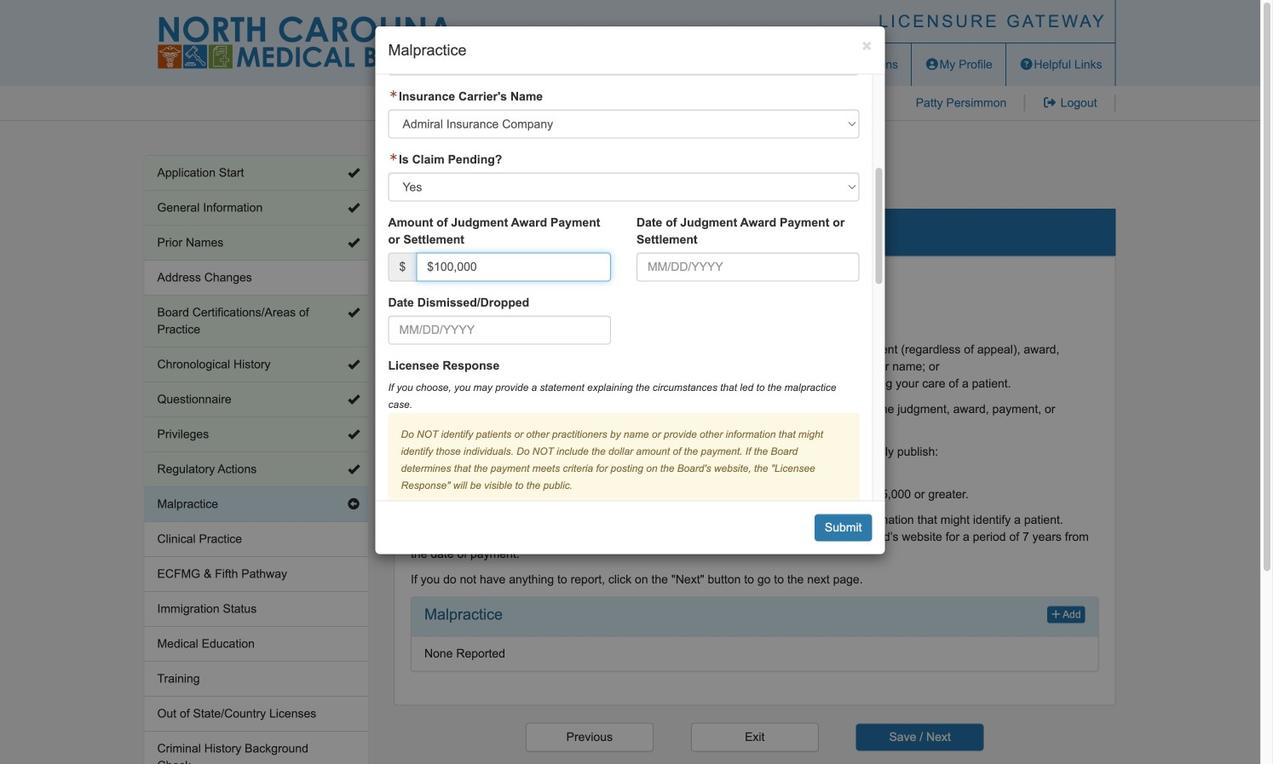 Task type: vqa. For each thing, say whether or not it's contained in the screenshot.
second fw icon from the bottom of the page
no



Task type: describe. For each thing, give the bounding box(es) containing it.
home image
[[746, 58, 761, 70]]

user circle image
[[925, 58, 940, 70]]

fw image
[[388, 90, 399, 99]]

fw image
[[388, 153, 399, 162]]

circle arrow left image
[[348, 499, 360, 511]]

2 ok image from the top
[[348, 237, 360, 249]]

4 ok image from the top
[[348, 359, 360, 371]]

0 horizontal spatial mm/dd/yyyy text field
[[388, 316, 611, 345]]

1 ok image from the top
[[348, 167, 360, 179]]

question circle image
[[1019, 58, 1034, 70]]

plus image
[[1052, 610, 1061, 620]]

sign out image
[[1043, 97, 1058, 109]]



Task type: locate. For each thing, give the bounding box(es) containing it.
1 vertical spatial ok image
[[348, 394, 360, 406]]

0 vertical spatial ok image
[[348, 167, 360, 179]]

1 horizontal spatial mm/dd/yyyy text field
[[637, 253, 860, 282]]

ok image
[[348, 167, 360, 179], [348, 394, 360, 406], [348, 429, 360, 441]]

1 vertical spatial mm/dd/yyyy text field
[[388, 316, 611, 345]]

None text field
[[416, 253, 611, 282]]

north carolina medical board logo image
[[157, 16, 456, 69]]

None button
[[526, 723, 654, 752], [691, 723, 819, 752], [526, 723, 654, 752], [691, 723, 819, 752]]

file text image
[[819, 58, 834, 70]]

2 ok image from the top
[[348, 394, 360, 406]]

ok image
[[348, 202, 360, 214], [348, 237, 360, 249], [348, 307, 360, 319], [348, 359, 360, 371], [348, 464, 360, 476]]

0 vertical spatial mm/dd/yyyy text field
[[637, 253, 860, 282]]

2 vertical spatial ok image
[[348, 429, 360, 441]]

5 ok image from the top
[[348, 464, 360, 476]]

3 ok image from the top
[[348, 307, 360, 319]]

3 ok image from the top
[[348, 429, 360, 441]]

MM/DD/YYYY text field
[[637, 253, 860, 282], [388, 316, 611, 345]]

1 ok image from the top
[[348, 202, 360, 214]]

None submit
[[815, 515, 872, 542], [856, 724, 984, 751], [815, 515, 872, 542], [856, 724, 984, 751]]



